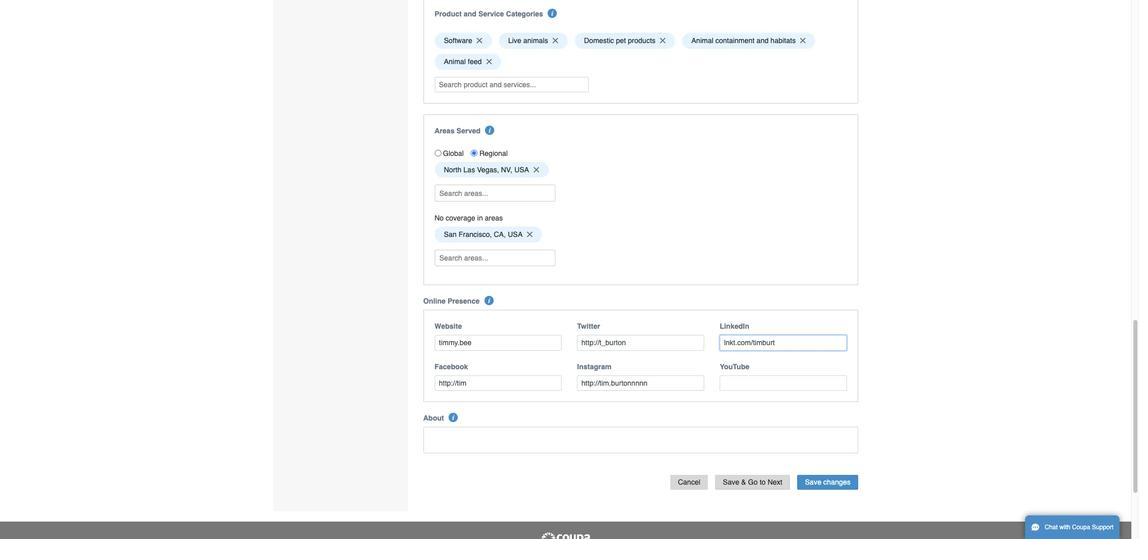 Task type: vqa. For each thing, say whether or not it's contained in the screenshot.
Product and Service Categories's Additional Information icon
yes



Task type: describe. For each thing, give the bounding box(es) containing it.
twitter
[[577, 323, 600, 331]]

additional information image for online presence
[[485, 296, 494, 306]]

About text field
[[423, 427, 859, 454]]

service
[[479, 10, 504, 18]]

domestic pet products
[[584, 37, 656, 45]]

served
[[457, 127, 481, 135]]

save for save changes
[[805, 479, 822, 487]]

usa inside option
[[515, 166, 529, 174]]

chat
[[1045, 524, 1058, 531]]

francisco,
[[459, 231, 492, 239]]

chat with coupa support button
[[1025, 516, 1120, 540]]

online
[[423, 297, 446, 306]]

cancel
[[678, 479, 701, 487]]

animals
[[524, 37, 548, 45]]

cancel link
[[671, 476, 708, 490]]

animal feed option
[[435, 54, 501, 70]]

to
[[760, 479, 766, 487]]

animal for animal feed
[[444, 58, 466, 66]]

products
[[628, 37, 656, 45]]

next
[[768, 479, 783, 487]]

animal containment and habitats option
[[682, 33, 815, 49]]

containment
[[716, 37, 755, 45]]

Search product and services... field
[[435, 77, 589, 93]]

ca,
[[494, 231, 506, 239]]

Twitter text field
[[577, 335, 705, 351]]

with
[[1060, 524, 1071, 531]]

support
[[1092, 524, 1114, 531]]

north las vegas, nv, usa
[[444, 166, 529, 174]]

selected areas list box for search areas... text box at left
[[431, 160, 851, 180]]

domestic
[[584, 37, 614, 45]]

usa inside option
[[508, 231, 523, 239]]

online presence
[[423, 297, 480, 306]]

live animals
[[508, 37, 548, 45]]

save & go to next
[[723, 479, 783, 487]]

animal feed
[[444, 58, 482, 66]]

pet
[[616, 37, 626, 45]]

no
[[435, 214, 444, 222]]

live animals option
[[499, 33, 568, 49]]

san
[[444, 231, 457, 239]]

north
[[444, 166, 462, 174]]

&
[[742, 479, 746, 487]]

additional information image for about
[[449, 413, 458, 423]]

product and service categories
[[435, 10, 543, 18]]

facebook
[[435, 363, 468, 371]]



Task type: locate. For each thing, give the bounding box(es) containing it.
changes
[[824, 479, 851, 487]]

areas
[[485, 214, 503, 222]]

additional information image right about
[[449, 413, 458, 423]]

0 horizontal spatial and
[[464, 10, 477, 18]]

presence
[[448, 297, 480, 306]]

save for save & go to next
[[723, 479, 740, 487]]

nv,
[[501, 166, 513, 174]]

additional information image
[[548, 9, 557, 18], [449, 413, 458, 423]]

1 selected areas list box from the top
[[431, 160, 851, 180]]

0 vertical spatial additional information image
[[485, 126, 495, 135]]

save & go to next button
[[715, 476, 790, 490]]

in
[[477, 214, 483, 222]]

save
[[723, 479, 740, 487], [805, 479, 822, 487]]

save changes button
[[798, 476, 859, 490]]

animal containment and habitats
[[692, 37, 796, 45]]

additional information image right served
[[485, 126, 495, 135]]

additional information image right presence
[[485, 296, 494, 306]]

habitats
[[771, 37, 796, 45]]

0 horizontal spatial animal
[[444, 58, 466, 66]]

youtube
[[720, 363, 750, 371]]

2 selected areas list box from the top
[[431, 224, 851, 245]]

1 vertical spatial additional information image
[[485, 296, 494, 306]]

additional information image right the categories
[[548, 9, 557, 18]]

usa
[[515, 166, 529, 174], [508, 231, 523, 239]]

las
[[464, 166, 475, 174]]

areas served
[[435, 127, 481, 135]]

north las vegas, nv, usa option
[[435, 162, 549, 178]]

regional
[[480, 149, 508, 157]]

1 horizontal spatial and
[[757, 37, 769, 45]]

instagram
[[577, 363, 612, 371]]

additional information image for areas served
[[485, 126, 495, 135]]

website
[[435, 323, 462, 331]]

Instagram text field
[[577, 376, 705, 391]]

selected areas list box containing san francisco, ca, usa
[[431, 224, 851, 245]]

save left &
[[723, 479, 740, 487]]

animal left containment
[[692, 37, 714, 45]]

and left service
[[464, 10, 477, 18]]

1 vertical spatial selected areas list box
[[431, 224, 851, 245]]

1 vertical spatial usa
[[508, 231, 523, 239]]

1 horizontal spatial save
[[805, 479, 822, 487]]

no coverage in areas
[[435, 214, 503, 222]]

usa right ca,
[[508, 231, 523, 239]]

Facebook text field
[[435, 376, 562, 391]]

san francisco, ca, usa
[[444, 231, 523, 239]]

software
[[444, 37, 472, 45]]

selected areas list box
[[431, 160, 851, 180], [431, 224, 851, 245]]

0 vertical spatial and
[[464, 10, 477, 18]]

san francisco, ca, usa option
[[435, 227, 542, 243]]

about
[[423, 415, 444, 423]]

Website text field
[[435, 335, 562, 351]]

selected areas list box containing north las vegas, nv, usa
[[431, 160, 851, 180]]

and
[[464, 10, 477, 18], [757, 37, 769, 45]]

1 vertical spatial animal
[[444, 58, 466, 66]]

areas
[[435, 127, 455, 135]]

and left habitats
[[757, 37, 769, 45]]

product
[[435, 10, 462, 18]]

Search areas... text field
[[436, 186, 554, 201]]

coverage
[[446, 214, 475, 222]]

None radio
[[435, 150, 441, 157]]

live
[[508, 37, 522, 45]]

go
[[748, 479, 758, 487]]

YouTube text field
[[720, 376, 847, 391]]

0 vertical spatial additional information image
[[548, 9, 557, 18]]

categories
[[506, 10, 543, 18]]

coupa supplier portal image
[[540, 532, 592, 540]]

software option
[[435, 33, 492, 49]]

0 horizontal spatial additional information image
[[449, 413, 458, 423]]

animal left feed
[[444, 58, 466, 66]]

1 vertical spatial additional information image
[[449, 413, 458, 423]]

coupa
[[1073, 524, 1091, 531]]

feed
[[468, 58, 482, 66]]

1 vertical spatial and
[[757, 37, 769, 45]]

additional information image
[[485, 126, 495, 135], [485, 296, 494, 306]]

domestic pet products option
[[575, 33, 675, 49]]

save changes
[[805, 479, 851, 487]]

selected areas list box for search areas... text field
[[431, 224, 851, 245]]

usa right 'nv,'
[[515, 166, 529, 174]]

0 vertical spatial usa
[[515, 166, 529, 174]]

2 save from the left
[[805, 479, 822, 487]]

0 horizontal spatial save
[[723, 479, 740, 487]]

animal
[[692, 37, 714, 45], [444, 58, 466, 66]]

linkedin
[[720, 323, 750, 331]]

Search areas... text field
[[436, 250, 554, 266]]

1 save from the left
[[723, 479, 740, 487]]

and inside animal containment and habitats option
[[757, 37, 769, 45]]

LinkedIn text field
[[720, 335, 847, 351]]

selected list box
[[431, 30, 851, 72]]

1 horizontal spatial additional information image
[[548, 9, 557, 18]]

save left changes on the right bottom
[[805, 479, 822, 487]]

1 horizontal spatial animal
[[692, 37, 714, 45]]

chat with coupa support
[[1045, 524, 1114, 531]]

0 vertical spatial animal
[[692, 37, 714, 45]]

animal for animal containment and habitats
[[692, 37, 714, 45]]

vegas,
[[477, 166, 499, 174]]

additional information image for product and service categories
[[548, 9, 557, 18]]

0 vertical spatial selected areas list box
[[431, 160, 851, 180]]

None radio
[[471, 150, 478, 157]]

global
[[443, 149, 464, 157]]



